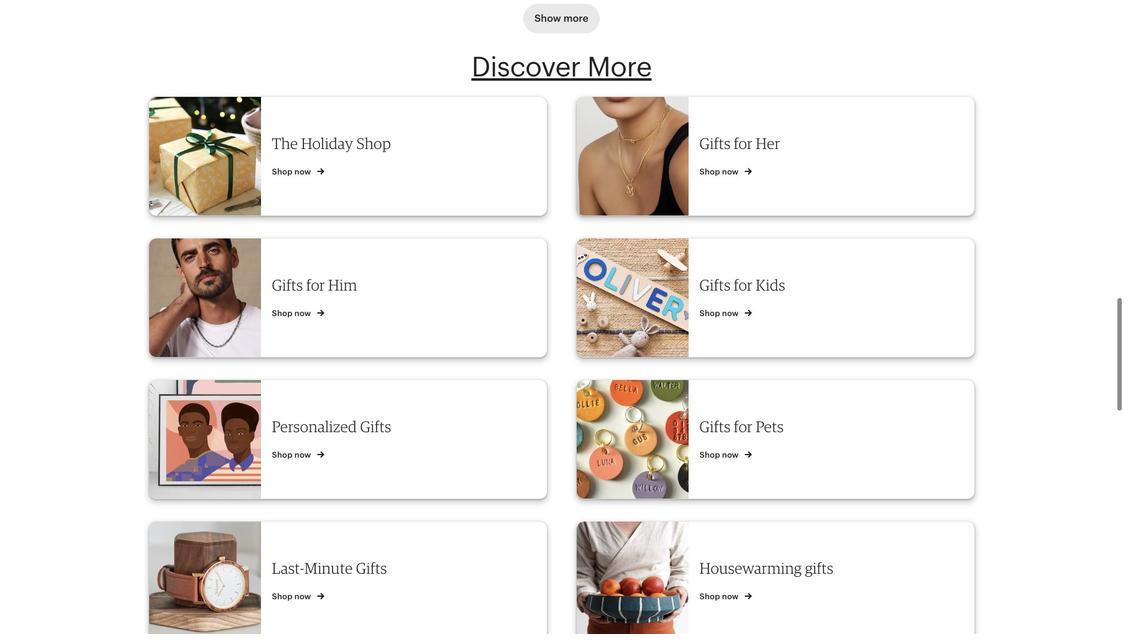 Task type: describe. For each thing, give the bounding box(es) containing it.
show more
[[535, 12, 589, 24]]

now for personalized gifts
[[295, 451, 311, 460]]

for for pets
[[734, 418, 753, 437]]

gifts right minute
[[356, 560, 387, 578]]

for for kids
[[734, 276, 753, 295]]

gifts for kids
[[700, 276, 786, 295]]

shop for pets
[[700, 451, 720, 460]]

shop now for personalized gifts
[[272, 451, 313, 460]]

housewarming
[[700, 560, 802, 578]]

last-minute gifts
[[272, 560, 387, 578]]

personalized gifts
[[272, 418, 391, 437]]

shop for her
[[700, 167, 720, 177]]

shop now for gifts for pets
[[700, 451, 741, 460]]

the
[[272, 134, 298, 153]]

discover more
[[472, 52, 652, 83]]

more
[[564, 12, 589, 24]]

shop down housewarming
[[700, 593, 720, 602]]

now for gifts for kids
[[722, 309, 739, 318]]

gifts for gifts for kids
[[700, 276, 731, 295]]

him
[[328, 276, 357, 295]]

minute
[[305, 560, 353, 578]]

shop now for gifts for him
[[272, 309, 313, 318]]

show
[[535, 12, 561, 24]]

kids
[[756, 276, 786, 295]]

shop now down housewarming
[[700, 593, 741, 602]]

discover
[[472, 52, 581, 83]]

shop for him
[[272, 309, 293, 318]]

personalized
[[272, 418, 357, 437]]



Task type: locate. For each thing, give the bounding box(es) containing it.
gifts right personalized
[[360, 418, 391, 437]]

shop down personalized
[[272, 451, 293, 460]]

shop now down gifts for her
[[700, 167, 741, 177]]

shop
[[357, 134, 391, 153], [272, 167, 293, 177], [700, 167, 720, 177], [272, 309, 293, 318], [700, 309, 720, 318], [272, 451, 293, 460], [700, 451, 720, 460], [272, 593, 293, 602], [700, 593, 720, 602]]

shop now down gifts for pets
[[700, 451, 741, 460]]

shop now
[[272, 167, 313, 177], [700, 167, 741, 177], [272, 309, 313, 318], [700, 309, 741, 318], [272, 451, 313, 460], [700, 451, 741, 460], [272, 593, 313, 602], [700, 593, 741, 602]]

gifts
[[805, 560, 834, 578]]

shop down gifts for pets
[[700, 451, 720, 460]]

shop now down last-
[[272, 593, 313, 602]]

shop right "holiday"
[[357, 134, 391, 153]]

shop for shop
[[272, 167, 293, 177]]

for
[[734, 134, 753, 153], [306, 276, 325, 295], [734, 276, 753, 295], [734, 418, 753, 437]]

housewarming gifts
[[700, 560, 834, 578]]

gifts for gifts for him
[[272, 276, 303, 295]]

shop now down personalized
[[272, 451, 313, 460]]

for for her
[[734, 134, 753, 153]]

shop down gifts for kids
[[700, 309, 720, 318]]

now down housewarming
[[722, 593, 739, 602]]

gifts left him
[[272, 276, 303, 295]]

for left the her
[[734, 134, 753, 153]]

the holiday shop
[[272, 134, 391, 153]]

shop now for the holiday shop
[[272, 167, 313, 177]]

now down the
[[295, 167, 311, 177]]

shop now down the
[[272, 167, 313, 177]]

now down gifts for kids
[[722, 309, 739, 318]]

now down personalized
[[295, 451, 311, 460]]

gifts
[[700, 134, 731, 153], [272, 276, 303, 295], [700, 276, 731, 295], [360, 418, 391, 437], [700, 418, 731, 437], [356, 560, 387, 578]]

shop now down the gifts for him
[[272, 309, 313, 318]]

gifts for gifts for pets
[[700, 418, 731, 437]]

shop down the
[[272, 167, 293, 177]]

shop now for gifts for her
[[700, 167, 741, 177]]

now
[[295, 167, 311, 177], [722, 167, 739, 177], [295, 309, 311, 318], [722, 309, 739, 318], [295, 451, 311, 460], [722, 451, 739, 460], [295, 593, 311, 602], [722, 593, 739, 602]]

gifts for her
[[700, 134, 781, 153]]

discover more link
[[472, 52, 652, 83]]

now down last-
[[295, 593, 311, 602]]

now for gifts for him
[[295, 309, 311, 318]]

shop for gifts
[[272, 593, 293, 602]]

shop now down gifts for kids
[[700, 309, 741, 318]]

for left pets
[[734, 418, 753, 437]]

now down the gifts for him
[[295, 309, 311, 318]]

shop down last-
[[272, 593, 293, 602]]

shop down gifts for her
[[700, 167, 720, 177]]

now for gifts for pets
[[722, 451, 739, 460]]

gifts for gifts for her
[[700, 134, 731, 153]]

more
[[587, 52, 652, 83]]

her
[[756, 134, 781, 153]]

shop now for gifts for kids
[[700, 309, 741, 318]]

now for the holiday shop
[[295, 167, 311, 177]]

gifts left kids at right
[[700, 276, 731, 295]]

for left him
[[306, 276, 325, 295]]

for left kids at right
[[734, 276, 753, 295]]

holiday
[[301, 134, 353, 153]]

for for him
[[306, 276, 325, 295]]

gifts left the her
[[700, 134, 731, 153]]

shop down the gifts for him
[[272, 309, 293, 318]]

pets
[[756, 418, 784, 437]]

shop for kids
[[700, 309, 720, 318]]

gifts for pets
[[700, 418, 784, 437]]

now down gifts for her
[[722, 167, 739, 177]]

shop now for last-minute gifts
[[272, 593, 313, 602]]

last-
[[272, 560, 305, 578]]

show more link
[[524, 4, 600, 34]]

gifts for him
[[272, 276, 357, 295]]

now down gifts for pets
[[722, 451, 739, 460]]

now for last-minute gifts
[[295, 593, 311, 602]]

now for gifts for her
[[722, 167, 739, 177]]

gifts left pets
[[700, 418, 731, 437]]



Task type: vqa. For each thing, say whether or not it's contained in the screenshot.
HIM
yes



